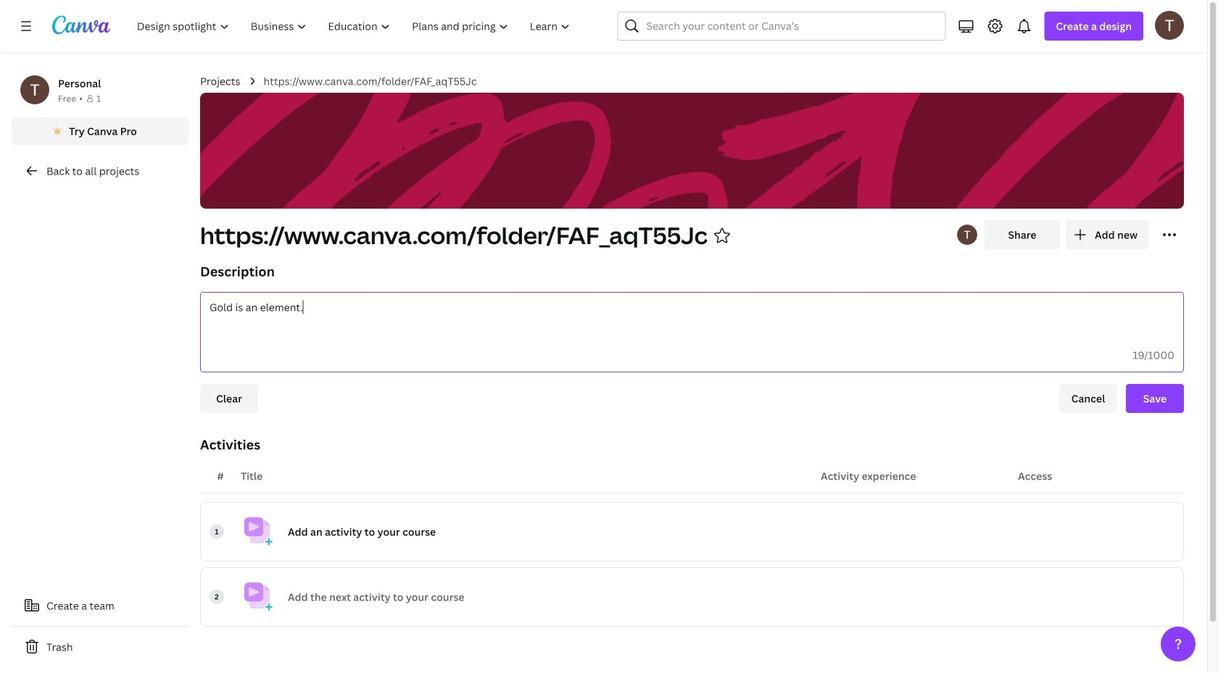 Task type: describe. For each thing, give the bounding box(es) containing it.
Add a description to help team members understand what this course is about. text field
[[201, 293, 1184, 339]]

Search search field
[[647, 12, 917, 40]]

top level navigation element
[[128, 12, 583, 41]]



Task type: vqa. For each thing, say whether or not it's contained in the screenshot.
Top Level Navigation element
yes



Task type: locate. For each thing, give the bounding box(es) containing it.
19 out of 1,000 characters used element
[[1133, 349, 1175, 362]]

terry turtle image
[[1155, 11, 1185, 40]]

None search field
[[618, 12, 946, 41]]

0 vertical spatial row
[[200, 503, 1185, 562]]

2 row from the top
[[200, 568, 1185, 627]]

row
[[200, 503, 1185, 562], [200, 568, 1185, 627]]

1 row from the top
[[200, 503, 1185, 562]]

1 vertical spatial row
[[200, 568, 1185, 627]]



